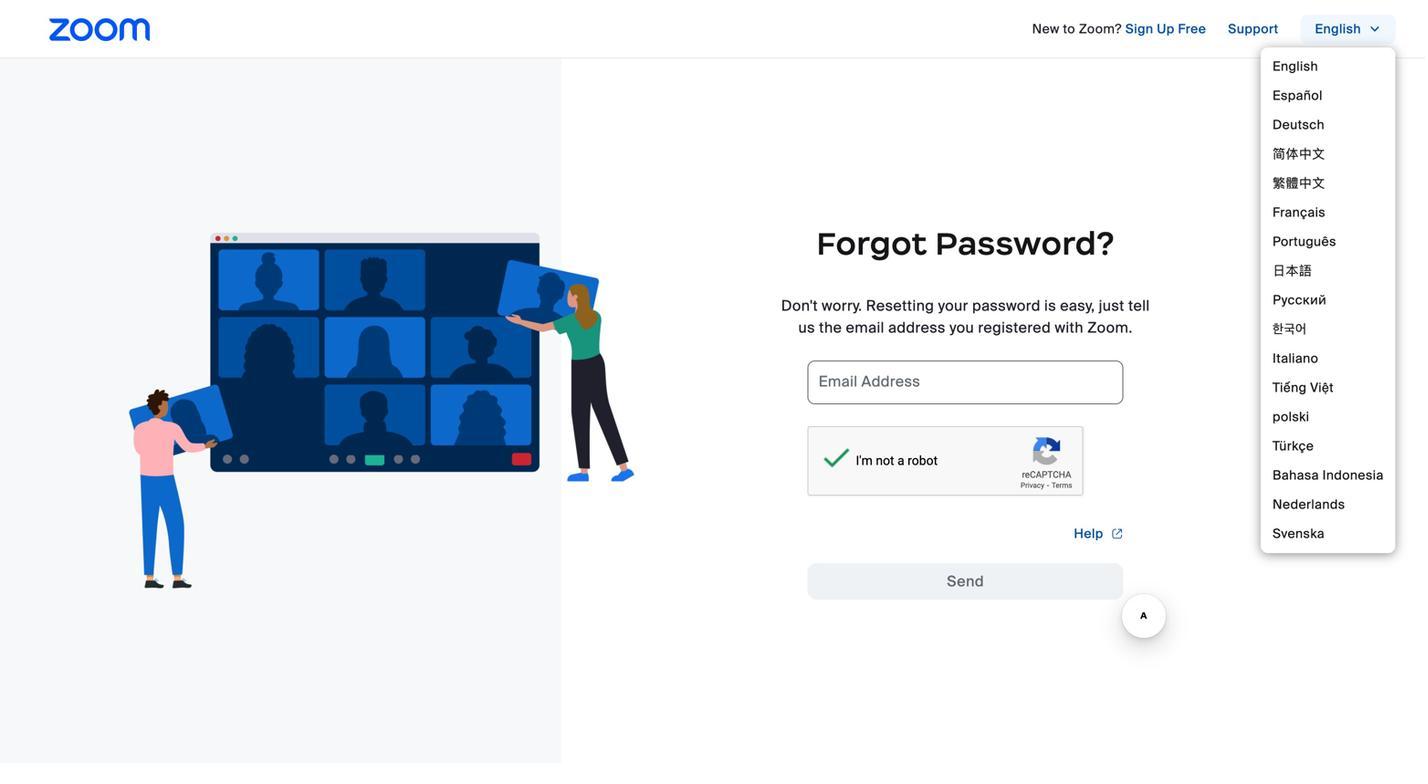 Task type: describe. For each thing, give the bounding box(es) containing it.
français
[[1273, 204, 1326, 221]]

send button
[[808, 564, 1124, 600]]

help
[[1074, 526, 1104, 543]]

简体中文
[[1273, 146, 1326, 163]]

the
[[819, 318, 842, 337]]

nederlands
[[1273, 496, 1346, 513]]

zoom forget password banner page image
[[128, 233, 635, 589]]

Email Address email field
[[808, 361, 1124, 405]]

español
[[1273, 87, 1323, 104]]

português
[[1273, 233, 1337, 250]]

tell
[[1129, 296, 1150, 316]]

with
[[1055, 318, 1084, 337]]

русский
[[1273, 292, 1327, 309]]

türkçe
[[1273, 438, 1315, 455]]

password?
[[936, 224, 1115, 263]]

just
[[1099, 296, 1125, 316]]

resetting
[[866, 296, 935, 316]]

english button
[[1301, 15, 1396, 44]]

new
[[1033, 21, 1060, 37]]

polski
[[1273, 409, 1310, 426]]

sign up free button
[[1126, 15, 1207, 44]]

tiếng
[[1273, 379, 1307, 396]]

forgot password?
[[817, 224, 1115, 263]]

you
[[950, 318, 975, 337]]

up
[[1157, 21, 1175, 37]]

registered
[[979, 318, 1051, 337]]

email address
[[819, 372, 921, 391]]

bahasa
[[1273, 467, 1320, 484]]

email
[[819, 372, 858, 391]]

don't worry. resetting your password is easy, just tell us the email address you registered with zoom.
[[782, 296, 1150, 337]]

support
[[1229, 21, 1279, 37]]

address
[[862, 372, 921, 391]]

sign
[[1126, 21, 1154, 37]]



Task type: vqa. For each thing, say whether or not it's contained in the screenshot.
Don't at the top right of page
yes



Task type: locate. For each thing, give the bounding box(es) containing it.
us
[[799, 318, 816, 337]]

free
[[1178, 21, 1207, 37]]

english
[[1316, 21, 1362, 37], [1273, 58, 1319, 75]]

zoom.
[[1088, 318, 1133, 337]]

send
[[947, 572, 985, 591]]

easy,
[[1061, 296, 1095, 316]]

english inside popup button
[[1316, 21, 1362, 37]]

繁體中文
[[1273, 175, 1326, 192]]

english left down icon
[[1316, 21, 1362, 37]]

down image
[[1369, 20, 1382, 38]]

english up español
[[1273, 58, 1319, 75]]

italiano
[[1273, 350, 1319, 367]]

bahasa indonesia
[[1273, 467, 1384, 484]]

menu
[[1261, 47, 1396, 553]]

address
[[889, 318, 946, 337]]

password
[[973, 296, 1041, 316]]

indonesia
[[1323, 467, 1384, 484]]

to
[[1063, 21, 1076, 37]]

deutsch
[[1273, 116, 1325, 133]]

menu containing english
[[1261, 47, 1396, 553]]

is
[[1045, 296, 1057, 316]]

1 vertical spatial english
[[1273, 58, 1319, 75]]

email
[[846, 318, 885, 337]]

new to zoom? sign up free
[[1033, 21, 1207, 37]]

0 vertical spatial english
[[1316, 21, 1362, 37]]

svenska
[[1273, 526, 1325, 543]]

zoom?
[[1079, 21, 1122, 37]]

한국어
[[1273, 321, 1308, 338]]

việt
[[1311, 379, 1335, 396]]

forgot
[[817, 224, 928, 263]]

tiếng việt
[[1273, 379, 1335, 396]]

worry.
[[822, 296, 863, 316]]

zoom logo image
[[49, 18, 150, 41]]

日本語
[[1273, 263, 1313, 279]]

help button
[[1074, 520, 1124, 549]]

your
[[939, 296, 969, 316]]

support link
[[1229, 15, 1279, 44]]

don't
[[782, 296, 818, 316]]

window new image
[[1111, 525, 1124, 543]]



